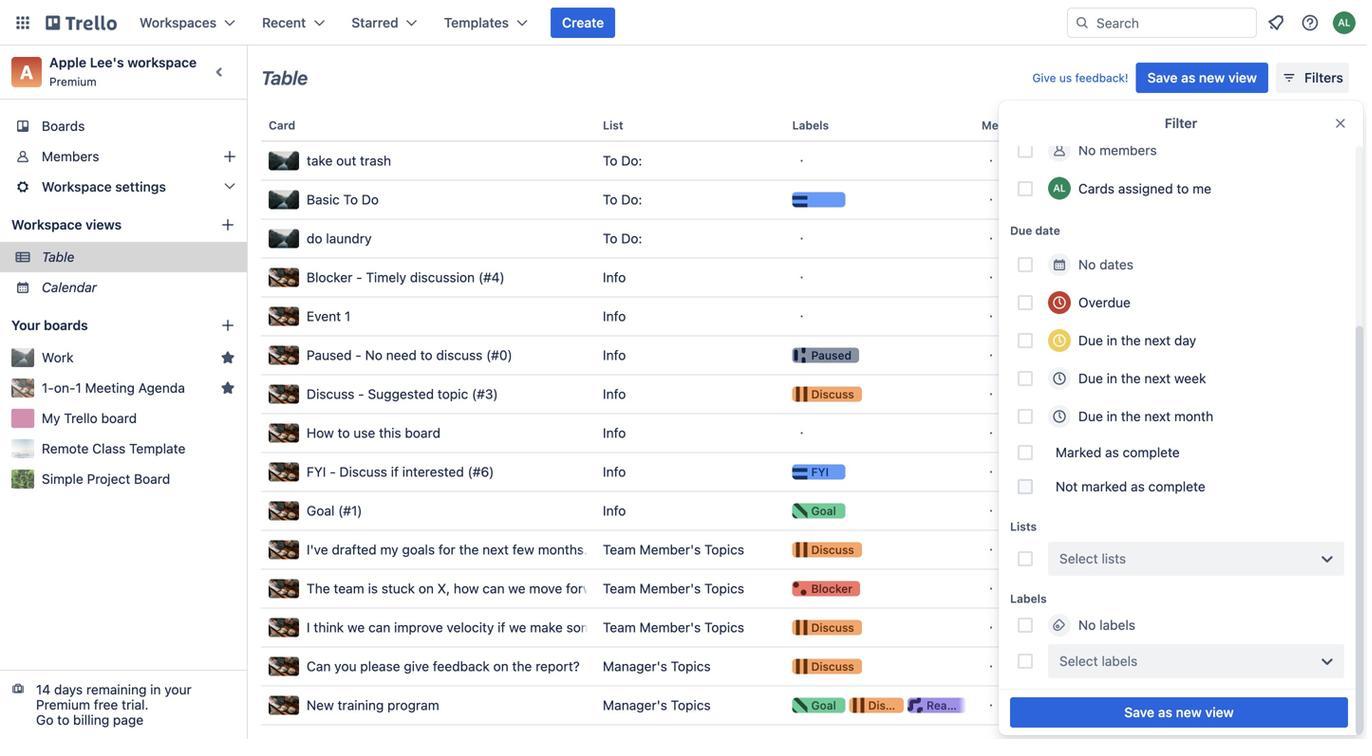 Task type: vqa. For each thing, say whether or not it's contained in the screenshot.
Manager's Topics's Color: Green, Title: "Goal" Element
yes



Task type: locate. For each thing, give the bounding box(es) containing it.
due for day
[[1079, 333, 1104, 349]]

color: red, title: "blocker" element
[[793, 582, 861, 597]]

goal button
[[785, 493, 975, 531]]

the for month
[[1122, 409, 1141, 425]]

can
[[483, 581, 505, 597], [369, 620, 391, 636]]

info for (#4)
[[603, 270, 626, 285]]

next left month
[[1145, 409, 1171, 425]]

(#1)
[[338, 503, 362, 519]]

starred icon image
[[220, 351, 236, 366], [220, 381, 236, 396]]

manager's for can you please give feedback on the report?
[[603, 659, 668, 675]]

discussion
[[410, 270, 475, 285]]

0 vertical spatial team member's topics
[[603, 542, 745, 558]]

new training program
[[307, 698, 440, 714]]

select labels
[[1060, 654, 1138, 670]]

-
[[356, 270, 363, 285], [356, 348, 362, 363], [358, 387, 364, 402], [330, 464, 336, 480]]

remaining
[[86, 682, 147, 698]]

if right velocity
[[498, 620, 506, 636]]

meeting
[[85, 380, 135, 396]]

0 vertical spatial on
[[419, 581, 434, 597]]

1 vertical spatial color: green, title: "goal" element
[[793, 699, 846, 714]]

8 row from the top
[[261, 375, 1354, 414]]

1 team from the top
[[603, 542, 636, 558]]

members down give
[[982, 119, 1034, 132]]

1 vertical spatial manager's
[[603, 698, 668, 714]]

0 vertical spatial blocker
[[307, 270, 353, 285]]

1 vertical spatial complete
[[1149, 479, 1206, 495]]

1 vertical spatial save
[[1125, 705, 1155, 721]]

workspace up the workspace views
[[42, 179, 112, 195]]

can you please give feedback on the report?
[[307, 659, 580, 675]]

due for month
[[1079, 409, 1104, 425]]

goal
[[307, 503, 335, 519], [812, 505, 837, 518], [812, 700, 837, 713]]

member's down feedback?
[[640, 620, 701, 636]]

topics
[[705, 542, 745, 558], [705, 581, 745, 597], [705, 620, 745, 636], [671, 659, 711, 675], [671, 698, 711, 714]]

due date
[[1172, 119, 1222, 132], [1011, 224, 1061, 237]]

1 manager's topics from the top
[[603, 659, 711, 675]]

team up forward?
[[603, 542, 636, 558]]

0 vertical spatial table
[[261, 66, 308, 89]]

row containing the team is stuck on x, how can we move forward?
[[261, 570, 1354, 609]]

how
[[307, 426, 334, 441]]

recent
[[262, 15, 306, 30]]

1 vertical spatial members
[[42, 149, 99, 164]]

2 vertical spatial member's
[[640, 620, 701, 636]]

card
[[269, 119, 296, 132]]

save down select labels
[[1125, 705, 1155, 721]]

row containing can you please give feedback on the report?
[[261, 648, 1354, 687]]

fyi down how
[[307, 464, 326, 480]]

0 vertical spatial manager's
[[603, 659, 668, 675]]

2 manager's topics from the top
[[603, 698, 711, 714]]

info for board
[[603, 426, 626, 441]]

row containing fyi - discuss if interested (#6)
[[261, 453, 1354, 492]]

0 vertical spatial labels
[[1100, 618, 1136, 634]]

no up cards
[[1079, 142, 1097, 158]]

remote
[[42, 441, 89, 457]]

2 vertical spatial team
[[603, 620, 636, 636]]

no inside 'row'
[[365, 348, 383, 363]]

few
[[513, 542, 535, 558]]

1-
[[42, 380, 54, 396]]

my trello board link
[[42, 409, 236, 428]]

1 right event
[[345, 309, 351, 324]]

trello
[[64, 411, 98, 427]]

table link
[[42, 248, 236, 267]]

0 horizontal spatial paused
[[307, 348, 352, 363]]

14 row from the top
[[261, 609, 1354, 648]]

5 info from the top
[[603, 426, 626, 441]]

fyi inside button
[[812, 466, 829, 479]]

0 vertical spatial to do:
[[603, 153, 643, 169]]

next left day
[[1145, 333, 1171, 349]]

6 info from the top
[[603, 464, 626, 480]]

(#0)
[[486, 348, 513, 363]]

due in the next week
[[1079, 371, 1207, 387]]

color: orange, title: "discuss" element
[[793, 387, 862, 402], [793, 543, 862, 558], [793, 621, 862, 636], [793, 660, 862, 675], [850, 699, 912, 714]]

1 vertical spatial to do:
[[603, 192, 643, 208]]

member's for tooling
[[640, 620, 701, 636]]

in up marked as complete
[[1107, 409, 1118, 425]]

1 vertical spatial premium
[[36, 698, 90, 713]]

the team is stuck on x, how can we move forward?
[[307, 581, 620, 597]]

in left your
[[150, 682, 161, 698]]

next left few
[[483, 542, 509, 558]]

no labels
[[1079, 618, 1136, 634]]

due date down apple lee (applelee29) image
[[1011, 224, 1061, 237]]

manager's topics for can you please give feedback on the report?
[[603, 659, 711, 675]]

2 starred icon image from the top
[[220, 381, 236, 396]]

0 horizontal spatial blocker
[[307, 270, 353, 285]]

save for the bottom the "save as new view" button
[[1125, 705, 1155, 721]]

0 vertical spatial view
[[1229, 70, 1258, 85]]

save as new view for the bottom the "save as new view" button
[[1125, 705, 1235, 721]]

i've drafted my goals for the next few months. any feedback?
[[307, 542, 682, 558]]

- for fyi
[[330, 464, 336, 480]]

1 vertical spatial table
[[42, 249, 75, 265]]

1 horizontal spatial if
[[498, 620, 506, 636]]

row containing how to use this board
[[261, 414, 1354, 453]]

make
[[530, 620, 563, 636]]

labels inside button
[[793, 119, 829, 132]]

0 vertical spatial starred icon image
[[220, 351, 236, 366]]

12 row from the top
[[261, 531, 1354, 570]]

1 manager's from the top
[[603, 659, 668, 675]]

fyi
[[307, 464, 326, 480], [812, 466, 829, 479]]

discuss button down the goal button
[[785, 531, 975, 569]]

simple
[[42, 472, 83, 487]]

1 row from the top
[[261, 103, 1354, 148]]

1 starred icon image from the top
[[220, 351, 236, 366]]

starred
[[352, 15, 399, 30]]

forward?
[[566, 581, 620, 597]]

labels button
[[785, 103, 975, 148]]

4 info from the top
[[603, 387, 626, 402]]

3 team member's topics from the top
[[603, 620, 745, 636]]

0 vertical spatial labels
[[793, 119, 829, 132]]

member's right any
[[640, 542, 701, 558]]

starred icon image for work
[[220, 351, 236, 366]]

table up card
[[261, 66, 308, 89]]

take out trash link
[[269, 142, 588, 180]]

do laundry link
[[269, 220, 588, 258]]

17 row from the top
[[261, 726, 1354, 740]]

color: green, title: "goal" element for info
[[793, 504, 846, 519]]

members button
[[975, 103, 1164, 148]]

1 vertical spatial select
[[1060, 654, 1099, 670]]

1 do: from the top
[[621, 153, 643, 169]]

3 info from the top
[[603, 348, 626, 363]]

0 horizontal spatial due date
[[1011, 224, 1061, 237]]

1-on-1 meeting agenda button
[[42, 379, 213, 398]]

0 vertical spatial date
[[1197, 119, 1222, 132]]

team up tooling
[[603, 581, 636, 597]]

3 row from the top
[[261, 180, 1354, 219]]

to inside the 14 days remaining in your premium free trial. go to billing page
[[57, 713, 69, 729]]

4 row from the top
[[261, 219, 1354, 258]]

0 horizontal spatial 1
[[75, 380, 81, 396]]

- for paused
[[356, 348, 362, 363]]

1 horizontal spatial can
[[483, 581, 505, 597]]

table
[[247, 103, 1368, 740]]

- left need
[[356, 348, 362, 363]]

lee's
[[90, 55, 124, 70]]

3 member's from the top
[[640, 620, 701, 636]]

0 vertical spatial new
[[1200, 70, 1226, 85]]

to right go
[[57, 713, 69, 729]]

color: orange, title: "discuss" element for can you please give feedback on the report?
[[793, 660, 862, 675]]

2 color: green, title: "goal" element from the top
[[793, 699, 846, 714]]

the left report?
[[512, 659, 532, 675]]

labels up select labels
[[1100, 618, 1136, 634]]

fyi for fyi
[[812, 466, 829, 479]]

to left "me"
[[1177, 181, 1190, 196]]

2 team member's topics from the top
[[603, 581, 745, 597]]

1 horizontal spatial board
[[405, 426, 441, 441]]

complete down due in the next month
[[1123, 445, 1180, 461]]

labels for select labels
[[1102, 654, 1138, 670]]

to do: for do
[[603, 192, 643, 208]]

color: orange, title: "discuss" element for discuss - suggested topic (#3)
[[793, 387, 862, 402]]

0 vertical spatial due date
[[1172, 119, 1222, 132]]

5 row from the top
[[261, 258, 1354, 297]]

due date inside button
[[1172, 119, 1222, 132]]

0 vertical spatial save
[[1148, 70, 1178, 85]]

2 manager's from the top
[[603, 698, 668, 714]]

table up the calendar
[[42, 249, 75, 265]]

save up filter
[[1148, 70, 1178, 85]]

- left timely
[[356, 270, 363, 285]]

topics for the team is stuck on x, how can we move forward?
[[705, 581, 745, 597]]

apple lee's workspace premium
[[49, 55, 197, 88]]

team right some
[[603, 620, 636, 636]]

0 vertical spatial can
[[483, 581, 505, 597]]

discuss button for can you please give feedback on the report?
[[785, 648, 975, 686]]

1 horizontal spatial 1
[[345, 309, 351, 324]]

0 vertical spatial member's
[[640, 542, 701, 558]]

workspace for workspace settings
[[42, 179, 112, 195]]

color: green, title: "goal" element
[[793, 504, 846, 519], [793, 699, 846, 714]]

row
[[261, 103, 1354, 148], [261, 142, 1354, 180], [261, 180, 1354, 219], [261, 219, 1354, 258], [261, 258, 1354, 297], [261, 297, 1354, 336], [261, 336, 1354, 375], [261, 375, 1354, 414], [261, 414, 1354, 453], [261, 453, 1354, 492], [261, 492, 1354, 531], [261, 531, 1354, 570], [261, 570, 1354, 609], [261, 609, 1354, 648], [261, 648, 1354, 687], [261, 687, 1354, 726], [261, 726, 1354, 740]]

0 vertical spatial if
[[391, 464, 399, 480]]

1 vertical spatial view
[[1206, 705, 1235, 721]]

1 horizontal spatial fyi
[[812, 466, 829, 479]]

months.
[[538, 542, 588, 558]]

members
[[982, 119, 1034, 132], [42, 149, 99, 164]]

team for forward?
[[603, 581, 636, 597]]

new training program link
[[269, 687, 588, 725]]

calendar link
[[42, 278, 236, 297]]

2 member's from the top
[[640, 581, 701, 597]]

0 vertical spatial 1
[[345, 309, 351, 324]]

we right think
[[348, 620, 365, 636]]

add board image
[[220, 318, 236, 333]]

board up remote class template
[[101, 411, 137, 427]]

color: orange, title: "discuss" element for i think we can improve velocity if we make some tooling changes.
[[793, 621, 862, 636]]

color: green, title: "goal" element for manager's topics
[[793, 699, 846, 714]]

1 horizontal spatial date
[[1197, 119, 1222, 132]]

manager's topics
[[603, 659, 711, 675], [603, 698, 711, 714]]

1 horizontal spatial blocker
[[812, 583, 853, 596]]

0 vertical spatial members
[[982, 119, 1034, 132]]

to for take out trash
[[603, 153, 618, 169]]

0 vertical spatial workspace
[[42, 179, 112, 195]]

3 team from the top
[[603, 620, 636, 636]]

table containing take out trash
[[247, 103, 1368, 740]]

topic
[[438, 387, 469, 402]]

i've drafted my goals for the next few months. any feedback? link
[[269, 531, 682, 569]]

to
[[603, 153, 618, 169], [343, 192, 358, 208], [603, 192, 618, 208], [603, 231, 618, 246]]

marked as complete
[[1056, 445, 1180, 461]]

filters button
[[1277, 63, 1350, 93]]

is
[[368, 581, 378, 597]]

no left dates
[[1079, 257, 1097, 273]]

0 vertical spatial save as new view
[[1148, 70, 1258, 85]]

fyi button
[[785, 454, 975, 492]]

topics for i've drafted my goals for the next few months. any feedback?
[[705, 542, 745, 558]]

1 vertical spatial 1
[[75, 380, 81, 396]]

blocker inside button
[[812, 583, 853, 596]]

11 row from the top
[[261, 492, 1354, 531]]

info
[[603, 270, 626, 285], [603, 309, 626, 324], [603, 348, 626, 363], [603, 387, 626, 402], [603, 426, 626, 441], [603, 464, 626, 480], [603, 503, 626, 519]]

boards
[[44, 318, 88, 333]]

row containing goal (#1)
[[261, 492, 1354, 531]]

2 vertical spatial team member's topics
[[603, 620, 745, 636]]

goal inside the goal button
[[812, 505, 837, 518]]

2 vertical spatial do:
[[621, 231, 643, 246]]

members down boards at top left
[[42, 149, 99, 164]]

filters
[[1305, 70, 1344, 85]]

1 vertical spatial team
[[603, 581, 636, 597]]

discuss button down blocker button
[[785, 609, 975, 647]]

select left lists on the right of page
[[1060, 551, 1099, 567]]

the up marked as complete
[[1122, 409, 1141, 425]]

velocity
[[447, 620, 494, 636]]

color: black, title: "paused" element
[[793, 348, 860, 363]]

1 vertical spatial member's
[[640, 581, 701, 597]]

labels for no labels
[[1100, 618, 1136, 634]]

1 horizontal spatial members
[[982, 119, 1034, 132]]

1 vertical spatial labels
[[1102, 654, 1138, 670]]

2 to do: from the top
[[603, 192, 643, 208]]

0 horizontal spatial can
[[369, 620, 391, 636]]

paused - no need to discuss (#0) link
[[269, 337, 588, 375]]

paused
[[307, 348, 352, 363], [812, 349, 852, 362]]

9 row from the top
[[261, 414, 1354, 453]]

3 do: from the top
[[621, 231, 643, 246]]

1 select from the top
[[1060, 551, 1099, 567]]

settings
[[115, 179, 166, 195]]

1 to do: from the top
[[603, 153, 643, 169]]

in down overdue
[[1107, 333, 1118, 349]]

new
[[1200, 70, 1226, 85], [1177, 705, 1202, 721]]

feedback
[[433, 659, 490, 675]]

1 discuss button from the top
[[785, 376, 975, 414]]

can
[[307, 659, 331, 675]]

2 discuss button from the top
[[785, 531, 975, 569]]

cards
[[1079, 181, 1115, 196]]

2 team from the top
[[603, 581, 636, 597]]

give
[[404, 659, 429, 675]]

0 horizontal spatial labels
[[793, 119, 829, 132]]

workspace left views
[[11, 217, 82, 233]]

view
[[1229, 70, 1258, 85], [1206, 705, 1235, 721]]

4 discuss button from the top
[[785, 648, 975, 686]]

1 vertical spatial workspace
[[11, 217, 82, 233]]

no left need
[[365, 348, 383, 363]]

view for the bottom the "save as new view" button
[[1206, 705, 1235, 721]]

due in the next day
[[1079, 333, 1197, 349]]

view for topmost the "save as new view" button
[[1229, 70, 1258, 85]]

7 info from the top
[[603, 503, 626, 519]]

in down due in the next day
[[1107, 371, 1118, 387]]

0 horizontal spatial board
[[101, 411, 137, 427]]

fyi for fyi - discuss if interested (#6)
[[307, 464, 326, 480]]

1 horizontal spatial paused
[[812, 349, 852, 362]]

create button
[[551, 8, 616, 38]]

member's for feedback?
[[640, 542, 701, 558]]

we
[[508, 581, 526, 597], [348, 620, 365, 636], [509, 620, 527, 636]]

1 vertical spatial starred icon image
[[220, 381, 236, 396]]

row containing discuss - suggested topic (#3)
[[261, 375, 1354, 414]]

paused inside button
[[812, 349, 852, 362]]

blocker up event 1
[[307, 270, 353, 285]]

2 vertical spatial to do:
[[603, 231, 643, 246]]

date up "me"
[[1197, 119, 1222, 132]]

premium
[[49, 75, 97, 88], [36, 698, 90, 713]]

13 row from the top
[[261, 570, 1354, 609]]

do:
[[621, 153, 643, 169], [621, 192, 643, 208], [621, 231, 643, 246]]

on down i think we can improve velocity if we make some tooling changes.
[[494, 659, 509, 675]]

to right need
[[420, 348, 433, 363]]

board inside my trello board link
[[101, 411, 137, 427]]

1 horizontal spatial labels
[[1011, 593, 1047, 606]]

board
[[101, 411, 137, 427], [405, 426, 441, 441]]

1 horizontal spatial due date
[[1172, 119, 1222, 132]]

search image
[[1075, 15, 1090, 30]]

back to home image
[[46, 8, 117, 38]]

select for select labels
[[1060, 654, 1099, 670]]

0 vertical spatial color: green, title: "goal" element
[[793, 504, 846, 519]]

discuss button down paused button
[[785, 376, 975, 414]]

1 team member's topics from the top
[[603, 542, 745, 558]]

complete down marked as complete
[[1149, 479, 1206, 495]]

2 do: from the top
[[621, 192, 643, 208]]

0 vertical spatial team
[[603, 542, 636, 558]]

labels up color: blue, title: none image
[[793, 119, 829, 132]]

member's up changes. at bottom
[[640, 581, 701, 597]]

date down apple lee (applelee29) image
[[1036, 224, 1061, 237]]

if left the interested on the bottom of page
[[391, 464, 399, 480]]

workspace inside popup button
[[42, 179, 112, 195]]

due date up "me"
[[1172, 119, 1222, 132]]

3 discuss button from the top
[[785, 609, 975, 647]]

discuss button up color: purple, title: "reassign" element
[[785, 648, 975, 686]]

1-on-1 meeting agenda
[[42, 380, 185, 396]]

blocker down the goal button
[[812, 583, 853, 596]]

1 vertical spatial new
[[1177, 705, 1202, 721]]

1 vertical spatial if
[[498, 620, 506, 636]]

- up use
[[358, 387, 364, 402]]

paused for paused - no need to discuss (#0)
[[307, 348, 352, 363]]

color: green, title: "goal" element inside the goal button
[[793, 504, 846, 519]]

2 row from the top
[[261, 142, 1354, 180]]

apple
[[49, 55, 87, 70]]

1 vertical spatial team member's topics
[[603, 581, 745, 597]]

info for to
[[603, 348, 626, 363]]

blocker - timely discussion (#4)
[[307, 270, 505, 285]]

your
[[11, 318, 40, 333]]

lists
[[1102, 551, 1127, 567]]

select down no labels
[[1060, 654, 1099, 670]]

10 row from the top
[[261, 453, 1354, 492]]

goal inside goal (#1) link
[[307, 503, 335, 519]]

no up select labels
[[1079, 618, 1097, 634]]

0 horizontal spatial fyi
[[307, 464, 326, 480]]

next left week
[[1145, 371, 1171, 387]]

1 vertical spatial date
[[1036, 224, 1061, 237]]

0 vertical spatial manager's topics
[[603, 659, 711, 675]]

1 vertical spatial on
[[494, 659, 509, 675]]

1 vertical spatial do:
[[621, 192, 643, 208]]

month
[[1175, 409, 1214, 425]]

6 row from the top
[[261, 297, 1354, 336]]

team
[[603, 542, 636, 558], [603, 581, 636, 597], [603, 620, 636, 636]]

board right this
[[405, 426, 441, 441]]

the down due in the next day
[[1122, 371, 1141, 387]]

labels down lists
[[1011, 593, 1047, 606]]

0 vertical spatial do:
[[621, 153, 643, 169]]

next
[[1145, 333, 1171, 349], [1145, 371, 1171, 387], [1145, 409, 1171, 425], [483, 542, 509, 558]]

open information menu image
[[1301, 13, 1320, 32]]

0 vertical spatial premium
[[49, 75, 97, 88]]

1 info from the top
[[603, 270, 626, 285]]

0 vertical spatial select
[[1060, 551, 1099, 567]]

7 row from the top
[[261, 336, 1354, 375]]

0 horizontal spatial on
[[419, 581, 434, 597]]

1 up trello
[[75, 380, 81, 396]]

- up goal (#1)
[[330, 464, 336, 480]]

16 row from the top
[[261, 687, 1354, 726]]

day
[[1175, 333, 1197, 349]]

2 select from the top
[[1060, 654, 1099, 670]]

2 info from the top
[[603, 309, 626, 324]]

list button
[[596, 103, 785, 148]]

can right how
[[483, 581, 505, 597]]

the up the due in the next week at the bottom right of the page
[[1122, 333, 1141, 349]]

labels down no labels
[[1102, 654, 1138, 670]]

1 color: green, title: "goal" element from the top
[[793, 504, 846, 519]]

1 vertical spatial save as new view
[[1125, 705, 1235, 721]]

1 horizontal spatial on
[[494, 659, 509, 675]]

15 row from the top
[[261, 648, 1354, 687]]

row containing i've drafted my goals for the next few months. any feedback?
[[261, 531, 1354, 570]]

1 vertical spatial manager's topics
[[603, 698, 711, 714]]

on left x,
[[419, 581, 434, 597]]

1 vertical spatial blocker
[[812, 583, 853, 596]]

topics for i think we can improve velocity if we make some tooling changes.
[[705, 620, 745, 636]]

0 horizontal spatial members
[[42, 149, 99, 164]]

fyi up the goal button
[[812, 466, 829, 479]]

- for blocker
[[356, 270, 363, 285]]

the team is stuck on x, how can we move forward? link
[[269, 570, 620, 608]]

can up please
[[369, 620, 391, 636]]

1 member's from the top
[[640, 542, 701, 558]]



Task type: describe. For each thing, give the bounding box(es) containing it.
in inside the 14 days remaining in your premium free trial. go to billing page
[[150, 682, 161, 698]]

i've
[[307, 542, 328, 558]]

goal for manager's topics
[[812, 700, 837, 713]]

discuss - suggested topic (#3) link
[[269, 376, 588, 414]]

no for no dates
[[1079, 257, 1097, 273]]

the inside "link"
[[512, 659, 532, 675]]

cards assigned to me
[[1079, 181, 1212, 196]]

discuss button for i think we can improve velocity if we make some tooling changes.
[[785, 609, 975, 647]]

training
[[338, 698, 384, 714]]

row containing event 1
[[261, 297, 1354, 336]]

interested
[[403, 464, 464, 480]]

page
[[113, 713, 144, 729]]

1 horizontal spatial table
[[261, 66, 308, 89]]

i think we can improve velocity if we make some tooling changes.
[[307, 620, 705, 636]]

billing
[[73, 713, 109, 729]]

members
[[1100, 142, 1158, 158]]

save for topmost the "save as new view" button
[[1148, 70, 1178, 85]]

list
[[603, 119, 624, 132]]

paused - no need to discuss (#0)
[[307, 348, 513, 363]]

workspaces button
[[128, 8, 247, 38]]

row containing blocker - timely discussion (#4)
[[261, 258, 1354, 297]]

work button
[[42, 349, 213, 368]]

team member's topics for feedback?
[[603, 542, 745, 558]]

for
[[439, 542, 456, 558]]

row containing do laundry
[[261, 219, 1354, 258]]

templates button
[[433, 8, 540, 38]]

drafted
[[332, 542, 377, 558]]

due for week
[[1079, 371, 1104, 387]]

do
[[307, 231, 323, 246]]

paused for paused
[[812, 349, 852, 362]]

i
[[307, 620, 310, 636]]

14 days remaining in your premium free trial. go to billing page
[[36, 682, 192, 729]]

timely
[[366, 270, 407, 285]]

on inside "link"
[[494, 659, 509, 675]]

new for topmost the "save as new view" button
[[1200, 70, 1226, 85]]

discuss - suggested topic (#3)
[[307, 387, 498, 402]]

team for tooling
[[603, 620, 636, 636]]

remote class template link
[[42, 440, 236, 459]]

trial.
[[122, 698, 149, 713]]

to left use
[[338, 426, 350, 441]]

your boards
[[11, 318, 88, 333]]

blocker - timely discussion (#4) link
[[269, 259, 588, 297]]

manager's topics for new training program
[[603, 698, 711, 714]]

goal (#1)
[[307, 503, 362, 519]]

info for (#3)
[[603, 387, 626, 402]]

any
[[592, 542, 615, 558]]

color: blue, title: "fyi" element
[[793, 465, 846, 480]]

assigned
[[1119, 181, 1174, 196]]

basic to do
[[307, 192, 379, 208]]

next inside 'row'
[[483, 542, 509, 558]]

select lists
[[1060, 551, 1127, 567]]

team member's topics for tooling
[[603, 620, 745, 636]]

0 horizontal spatial date
[[1036, 224, 1061, 237]]

filter
[[1165, 115, 1198, 131]]

give us feedback!
[[1033, 71, 1129, 85]]

to for basic to do
[[603, 192, 618, 208]]

need
[[386, 348, 417, 363]]

apple lee (applelee29) image
[[1049, 177, 1071, 200]]

member's for forward?
[[640, 581, 701, 597]]

row containing i think we can improve velocity if we make some tooling changes.
[[261, 609, 1354, 648]]

team member's topics for forward?
[[603, 581, 745, 597]]

stuck
[[382, 581, 415, 597]]

due in the next month
[[1079, 409, 1214, 425]]

starred icon image for 1-on-1 meeting agenda
[[220, 381, 236, 396]]

lists
[[1011, 521, 1037, 534]]

primary element
[[0, 0, 1368, 46]]

basic
[[307, 192, 340, 208]]

we left make
[[509, 620, 527, 636]]

views
[[86, 217, 122, 233]]

1 inside 'row'
[[345, 309, 351, 324]]

recent button
[[251, 8, 337, 38]]

simple project board
[[42, 472, 170, 487]]

0 vertical spatial complete
[[1123, 445, 1180, 461]]

save as new view for topmost the "save as new view" button
[[1148, 70, 1258, 85]]

workspace settings button
[[0, 172, 247, 202]]

x,
[[438, 581, 450, 597]]

no for no members
[[1079, 142, 1097, 158]]

create a view image
[[220, 218, 236, 233]]

no dates
[[1079, 257, 1134, 273]]

some
[[567, 620, 600, 636]]

row containing new training program
[[261, 687, 1354, 726]]

team for feedback?
[[603, 542, 636, 558]]

in for due in the next week
[[1107, 371, 1118, 387]]

report?
[[536, 659, 580, 675]]

agenda
[[138, 380, 185, 396]]

members link
[[0, 142, 247, 172]]

due inside button
[[1172, 119, 1194, 132]]

board inside how to use this board link
[[405, 426, 441, 441]]

do: for trash
[[621, 153, 643, 169]]

your
[[165, 682, 192, 698]]

we left move
[[508, 581, 526, 597]]

row containing take out trash
[[261, 142, 1354, 180]]

1 inside "button"
[[75, 380, 81, 396]]

the for day
[[1122, 333, 1141, 349]]

the right the for
[[459, 542, 479, 558]]

row containing basic to do
[[261, 180, 1354, 219]]

1 vertical spatial labels
[[1011, 593, 1047, 606]]

no for no labels
[[1079, 618, 1097, 634]]

date inside button
[[1197, 119, 1222, 132]]

1 vertical spatial save as new view button
[[1011, 698, 1349, 729]]

0 horizontal spatial if
[[391, 464, 399, 480]]

fyi - discuss if interested (#6)
[[307, 464, 494, 480]]

discuss button for discuss - suggested topic (#3)
[[785, 376, 975, 414]]

days
[[54, 682, 83, 698]]

new for the bottom the "save as new view" button
[[1177, 705, 1202, 721]]

my
[[42, 411, 60, 427]]

- for discuss
[[358, 387, 364, 402]]

14
[[36, 682, 51, 698]]

Table text field
[[261, 60, 308, 96]]

goal for info
[[812, 505, 837, 518]]

premium inside the 14 days remaining in your premium free trial. go to billing page
[[36, 698, 90, 713]]

to for do laundry
[[603, 231, 618, 246]]

close popover image
[[1334, 116, 1349, 131]]

give us feedback! link
[[1033, 71, 1129, 85]]

tooling
[[604, 620, 646, 636]]

to do: for trash
[[603, 153, 643, 169]]

do: for do
[[621, 192, 643, 208]]

workspace
[[127, 55, 197, 70]]

next for day
[[1145, 333, 1171, 349]]

to inside basic to do link
[[343, 192, 358, 208]]

3 to do: from the top
[[603, 231, 643, 246]]

event 1
[[307, 309, 351, 324]]

your boards with 5 items element
[[11, 314, 192, 337]]

row containing card
[[261, 103, 1354, 148]]

color: purple, title: "reassign" element
[[908, 699, 977, 714]]

select for select lists
[[1060, 551, 1099, 567]]

discuss button for i've drafted my goals for the next few months. any feedback?
[[785, 531, 975, 569]]

free
[[94, 698, 118, 713]]

next for month
[[1145, 409, 1171, 425]]

do
[[362, 192, 379, 208]]

you
[[335, 659, 357, 675]]

go to billing page link
[[36, 713, 144, 729]]

color: blue, title: none image
[[793, 192, 846, 208]]

in for due in the next day
[[1107, 333, 1118, 349]]

workspace for workspace views
[[11, 217, 82, 233]]

color: orange, title: "discuss" element for i've drafted my goals for the next few months. any feedback?
[[793, 543, 862, 558]]

improve
[[394, 620, 443, 636]]

board
[[134, 472, 170, 487]]

not
[[1056, 479, 1078, 495]]

move
[[529, 581, 563, 597]]

next for week
[[1145, 371, 1171, 387]]

the for week
[[1122, 371, 1141, 387]]

1 vertical spatial due date
[[1011, 224, 1061, 237]]

0 horizontal spatial table
[[42, 249, 75, 265]]

not marked as complete
[[1056, 479, 1206, 495]]

(#6)
[[468, 464, 494, 480]]

take out trash
[[307, 153, 391, 169]]

0 notifications image
[[1265, 11, 1288, 34]]

manager's for new training program
[[603, 698, 668, 714]]

row containing paused - no need to discuss (#0)
[[261, 336, 1354, 375]]

in for due in the next month
[[1107, 409, 1118, 425]]

trash
[[360, 153, 391, 169]]

workspace views
[[11, 217, 122, 233]]

premium inside apple lee's workspace premium
[[49, 75, 97, 88]]

info for interested
[[603, 464, 626, 480]]

Search field
[[1090, 9, 1257, 37]]

apple lee (applelee29) image
[[1334, 11, 1356, 34]]

blocker for blocker - timely discussion (#4)
[[307, 270, 353, 285]]

0 vertical spatial save as new view button
[[1137, 63, 1269, 93]]

a
[[20, 61, 33, 83]]

workspace navigation collapse icon image
[[207, 59, 234, 85]]

no members
[[1079, 142, 1158, 158]]

us
[[1060, 71, 1073, 85]]

blocker for blocker
[[812, 583, 853, 596]]

members inside button
[[982, 119, 1034, 132]]

go
[[36, 713, 54, 729]]

1 vertical spatial can
[[369, 620, 391, 636]]

template
[[129, 441, 186, 457]]



